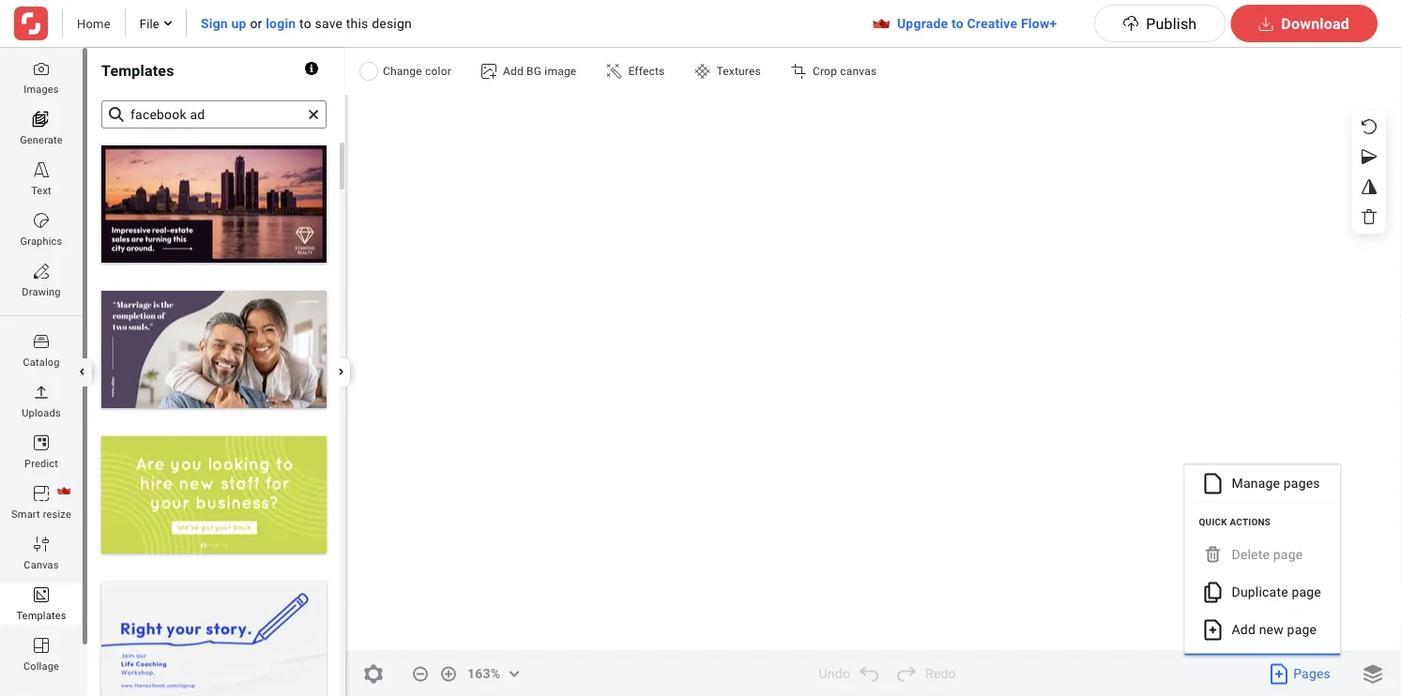 Task type: vqa. For each thing, say whether or not it's contained in the screenshot.
in
no



Task type: describe. For each thing, give the bounding box(es) containing it.
3orrj image for canvas
[[34, 537, 49, 552]]

3orrj image for uploads
[[34, 385, 49, 400]]

manage
[[1232, 476, 1280, 491]]

163%
[[467, 666, 501, 682]]

change color
[[383, 65, 451, 78]]

crop
[[813, 65, 837, 78]]

predict
[[24, 458, 58, 469]]

delete page
[[1232, 547, 1303, 563]]

manage pages
[[1232, 476, 1320, 491]]

effects
[[628, 65, 665, 78]]

download
[[1282, 15, 1350, 32]]

3orrj image for drawing
[[34, 264, 49, 279]]

drawing
[[22, 286, 61, 298]]

sign up or login to save this design
[[201, 15, 412, 31]]

publish button
[[1095, 5, 1226, 42]]

images
[[24, 83, 59, 95]]

add for add bg image
[[503, 65, 524, 78]]

quick
[[1199, 517, 1228, 528]]

quick actions
[[1199, 517, 1271, 528]]

or
[[250, 15, 262, 31]]

generate
[[20, 134, 63, 145]]

undo
[[819, 666, 850, 682]]

duplicate page
[[1232, 585, 1322, 600]]

save
[[315, 15, 343, 31]]

add new page
[[1232, 622, 1317, 638]]

resize
[[43, 508, 71, 520]]

uploads
[[22, 407, 61, 419]]

3orrj image for text
[[34, 162, 49, 177]]

page for delete page
[[1274, 547, 1303, 563]]

catalog
[[23, 356, 60, 368]]

sign
[[201, 15, 228, 31]]

flow+
[[1021, 15, 1057, 31]]

collage
[[23, 660, 59, 672]]

0 vertical spatial templates
[[101, 62, 174, 80]]

add bg image
[[503, 65, 577, 78]]

actions
[[1230, 517, 1271, 528]]

3orrj image for smart resize
[[34, 486, 49, 501]]

2 vertical spatial page
[[1287, 622, 1317, 638]]

file
[[140, 16, 160, 31]]

new
[[1259, 622, 1284, 638]]

0 horizontal spatial templates
[[16, 610, 66, 621]]

crop canvas
[[813, 65, 877, 78]]

3orrj image for graphics
[[34, 213, 49, 228]]

textures
[[717, 65, 761, 78]]

add for add new page
[[1232, 622, 1256, 638]]

3orrj image for templates
[[34, 588, 49, 603]]

image
[[545, 65, 577, 78]]

color
[[425, 65, 451, 78]]

3orrj image for collage
[[34, 638, 49, 653]]



Task type: locate. For each thing, give the bounding box(es) containing it.
bg
[[527, 65, 542, 78]]

add
[[503, 65, 524, 78], [1232, 622, 1256, 638]]

0 vertical spatial page
[[1274, 547, 1303, 563]]

1 horizontal spatial add
[[1232, 622, 1256, 638]]

1 3orrj image from the top
[[34, 264, 49, 279]]

to inside button
[[952, 15, 964, 31]]

delete
[[1232, 547, 1270, 563]]

canvas
[[24, 559, 59, 571]]

3orrj image up collage
[[34, 638, 49, 653]]

login link
[[266, 15, 296, 31]]

page right delete
[[1274, 547, 1303, 563]]

1 vertical spatial page
[[1292, 585, 1322, 600]]

1 vertical spatial add
[[1232, 622, 1256, 638]]

3orrj image up drawing
[[34, 264, 49, 279]]

3orrj image
[[34, 264, 49, 279], [34, 334, 49, 349], [34, 486, 49, 501]]

home link
[[77, 15, 111, 32]]

to
[[299, 15, 311, 31], [952, 15, 964, 31]]

publish
[[1146, 15, 1197, 32]]

pages
[[1294, 666, 1331, 682]]

3orrj image for images
[[34, 61, 49, 76]]

2 vertical spatial 3orrj image
[[34, 486, 49, 501]]

xsctk image
[[309, 110, 318, 119]]

0 vertical spatial 3orrj image
[[34, 264, 49, 279]]

1 3orrj image from the top
[[34, 61, 49, 76]]

sxdgp image
[[102, 100, 130, 129]]

3orrj image for catalog
[[34, 334, 49, 349]]

upgrade to creative flow+
[[897, 15, 1057, 31]]

1 vertical spatial templates
[[16, 610, 66, 621]]

1 vertical spatial 3orrj image
[[34, 334, 49, 349]]

creative
[[967, 15, 1018, 31]]

smart resize
[[11, 508, 71, 520]]

3orrj image up uploads
[[34, 385, 49, 400]]

canvas
[[840, 65, 877, 78]]

3 3orrj image from the top
[[34, 213, 49, 228]]

2 to from the left
[[952, 15, 964, 31]]

login
[[266, 15, 296, 31]]

3orrj image up predict
[[34, 436, 49, 451]]

3orrj image
[[34, 61, 49, 76], [34, 162, 49, 177], [34, 213, 49, 228], [34, 385, 49, 400], [34, 436, 49, 451], [34, 537, 49, 552], [34, 588, 49, 603], [34, 638, 49, 653]]

templates
[[101, 62, 174, 80], [16, 610, 66, 621]]

page
[[1274, 547, 1303, 563], [1292, 585, 1322, 600], [1287, 622, 1317, 638]]

3orrj image up the canvas
[[34, 537, 49, 552]]

home
[[77, 16, 111, 31]]

download button
[[1231, 5, 1378, 42]]

smart
[[11, 508, 40, 520]]

duplicate
[[1232, 585, 1289, 600]]

2 3orrj image from the top
[[34, 334, 49, 349]]

add left new
[[1232, 622, 1256, 638]]

page for duplicate page
[[1292, 585, 1322, 600]]

this
[[346, 15, 368, 31]]

3orrj image up catalog in the bottom left of the page
[[34, 334, 49, 349]]

3orrj image for predict
[[34, 436, 49, 451]]

change
[[383, 65, 422, 78]]

1 to from the left
[[299, 15, 311, 31]]

qk65f image
[[695, 64, 710, 79]]

3orrj image up graphics
[[34, 213, 49, 228]]

0 vertical spatial add
[[503, 65, 524, 78]]

templates up sxdgp image
[[101, 62, 174, 80]]

graphics
[[20, 235, 62, 247]]

0 horizontal spatial to
[[299, 15, 311, 31]]

Search all templates text field
[[121, 100, 309, 129]]

8 3orrj image from the top
[[34, 638, 49, 653]]

3orrj image up images
[[34, 61, 49, 76]]

5 3orrj image from the top
[[34, 436, 49, 451]]

4 3orrj image from the top
[[34, 385, 49, 400]]

shutterstock logo image
[[14, 7, 48, 40]]

design
[[372, 15, 412, 31]]

text
[[31, 184, 51, 196]]

3orrj image up smart resize
[[34, 486, 49, 501]]

2 3orrj image from the top
[[34, 162, 49, 177]]

sign up link
[[201, 15, 247, 31]]

3orrj image down the canvas
[[34, 588, 49, 603]]

3orrj image up text
[[34, 162, 49, 177]]

pages
[[1284, 476, 1320, 491]]

7 3orrj image from the top
[[34, 588, 49, 603]]

upgrade
[[897, 15, 948, 31]]

qk65f image
[[607, 64, 622, 79]]

to left save at the top left of page
[[299, 15, 311, 31]]

1 horizontal spatial to
[[952, 15, 964, 31]]

3 3orrj image from the top
[[34, 486, 49, 501]]

to left the creative
[[952, 15, 964, 31]]

templates up collage
[[16, 610, 66, 621]]

up
[[231, 15, 247, 31]]

add left the bg
[[503, 65, 524, 78]]

1 horizontal spatial templates
[[101, 62, 174, 80]]

page right new
[[1287, 622, 1317, 638]]

0 horizontal spatial add
[[503, 65, 524, 78]]

page right duplicate
[[1292, 585, 1322, 600]]

upgrade to creative flow+ button
[[860, 9, 1095, 38]]

6 3orrj image from the top
[[34, 537, 49, 552]]

redo
[[926, 666, 956, 682]]



